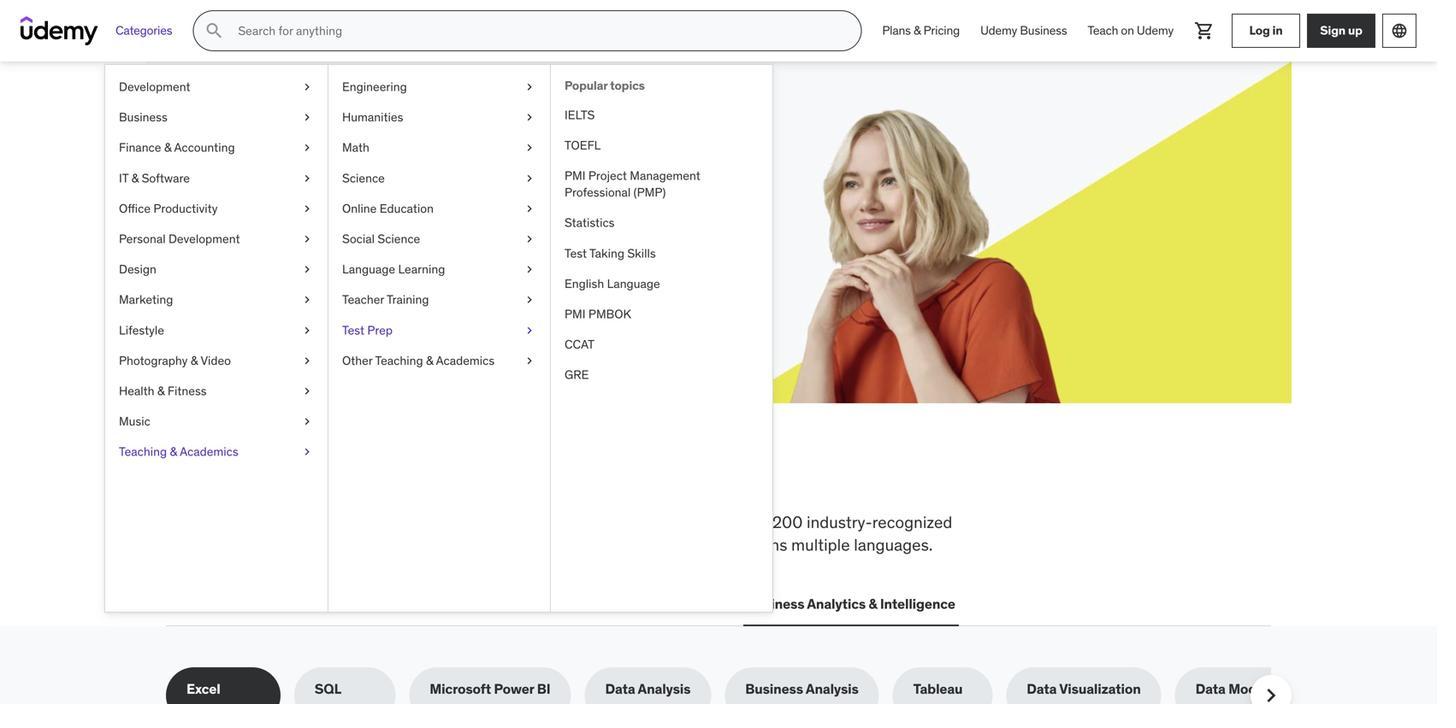 Task type: locate. For each thing, give the bounding box(es) containing it.
language inside test prep element
[[607, 276, 660, 292]]

& for accounting
[[164, 140, 171, 155]]

in up the including
[[539, 456, 572, 500]]

xsmall image inside 'other teaching & academics' link
[[523, 353, 536, 370]]

your up through
[[277, 178, 303, 196]]

pmi project management professional (pmp) link
[[551, 161, 773, 208]]

1 horizontal spatial academics
[[436, 353, 495, 369]]

test
[[565, 246, 587, 261], [342, 323, 364, 338]]

science up 15. in the left of the page
[[342, 170, 385, 186]]

0 horizontal spatial in
[[539, 456, 572, 500]]

0 vertical spatial it
[[119, 170, 129, 186]]

professional
[[522, 535, 611, 556]]

science for data
[[553, 596, 604, 613]]

workplace
[[288, 512, 362, 533]]

log
[[1249, 23, 1270, 38]]

xsmall image inside humanities 'link'
[[523, 109, 536, 126]]

teaching & academics
[[119, 445, 238, 460]]

1 vertical spatial test
[[342, 323, 364, 338]]

it for it certifications
[[307, 596, 319, 613]]

xsmall image inside the engineering link
[[523, 79, 536, 95]]

recognized
[[872, 512, 953, 533]]

topics
[[610, 78, 645, 93]]

pmi
[[565, 168, 586, 183], [565, 307, 586, 322]]

0 vertical spatial pmi
[[565, 168, 586, 183]]

expand
[[228, 178, 274, 196]]

pmi pmbok
[[565, 307, 631, 322]]

& for academics
[[170, 445, 177, 460]]

xsmall image inside language learning link
[[523, 261, 536, 278]]

it for it & software
[[119, 170, 129, 186]]

in right log
[[1273, 23, 1283, 38]]

science inside the data science button
[[553, 596, 604, 613]]

skills up expand
[[228, 136, 304, 172]]

udemy
[[980, 23, 1017, 38], [1137, 23, 1174, 38]]

1 horizontal spatial in
[[1273, 23, 1283, 38]]

xsmall image inside lifestyle link
[[300, 322, 314, 339]]

office productivity link
[[105, 194, 328, 224]]

skills inside covering critical workplace skills to technical topics, including prep content for over 200 industry-recognized certifications, our catalog supports well-rounded professional development and spans multiple languages.
[[366, 512, 402, 533]]

udemy right "on"
[[1137, 23, 1174, 38]]

language down test taking skills
[[607, 276, 660, 292]]

1 horizontal spatial your
[[354, 136, 416, 172]]

0 vertical spatial in
[[1273, 23, 1283, 38]]

&
[[914, 23, 921, 38], [164, 140, 171, 155], [131, 170, 139, 186], [191, 353, 198, 369], [426, 353, 433, 369], [157, 384, 165, 399], [170, 445, 177, 460], [869, 596, 877, 613]]

xsmall image for finance & accounting
[[300, 140, 314, 156]]

data right bi
[[605, 681, 635, 699]]

& left video
[[191, 353, 198, 369]]

xsmall image inside business link
[[300, 109, 314, 126]]

1 vertical spatial in
[[539, 456, 572, 500]]

xsmall image inside math link
[[523, 140, 536, 156]]

1 horizontal spatial for
[[714, 512, 734, 533]]

social
[[342, 231, 375, 247]]

engineering link
[[329, 72, 550, 102]]

udemy right pricing
[[980, 23, 1017, 38]]

skills up supports
[[366, 512, 402, 533]]

and
[[713, 535, 741, 556]]

xsmall image inside science link
[[523, 170, 536, 187]]

it inside button
[[307, 596, 319, 613]]

data for data visualization
[[1027, 681, 1057, 699]]

business
[[1020, 23, 1067, 38], [119, 110, 167, 125], [747, 596, 805, 613], [745, 681, 803, 699]]

& down test prep link
[[426, 353, 433, 369]]

test left prep
[[342, 323, 364, 338]]

test prep
[[342, 323, 393, 338]]

0 horizontal spatial test
[[342, 323, 364, 338]]

xsmall image inside design link
[[300, 261, 314, 278]]

it left certifications
[[307, 596, 319, 613]]

0 horizontal spatial academics
[[180, 445, 238, 460]]

rounded
[[457, 535, 518, 556]]

xsmall image inside online education link
[[523, 201, 536, 217]]

language up teacher at the top left of the page
[[342, 262, 395, 277]]

1 vertical spatial development
[[169, 231, 240, 247]]

xsmall image for engineering
[[523, 79, 536, 95]]

at
[[504, 178, 516, 196]]

just
[[519, 178, 542, 196]]

skills for your future expand your potential with a course. starting at just $12.99 through dec 15.
[[228, 136, 542, 215]]

english
[[565, 276, 604, 292]]

xsmall image inside finance & accounting link
[[300, 140, 314, 156]]

data left the modeling
[[1196, 681, 1226, 699]]

all the skills you need in one place
[[166, 456, 736, 500]]

xsmall image inside 'office productivity' link
[[300, 201, 314, 217]]

xsmall image inside personal development link
[[300, 231, 314, 248]]

xsmall image for design
[[300, 261, 314, 278]]

0 vertical spatial your
[[354, 136, 416, 172]]

xsmall image inside it & software link
[[300, 170, 314, 187]]

1 vertical spatial skills
[[366, 512, 402, 533]]

power
[[494, 681, 534, 699]]

1 pmi from the top
[[565, 168, 586, 183]]

1 horizontal spatial test
[[565, 246, 587, 261]]

it up office
[[119, 170, 129, 186]]

science inside science link
[[342, 170, 385, 186]]

teaching down prep
[[375, 353, 423, 369]]

plans & pricing link
[[872, 10, 970, 51]]

data inside button
[[520, 596, 550, 613]]

1 horizontal spatial skills
[[627, 246, 656, 261]]

development for web
[[201, 596, 287, 613]]

analysis for business analysis
[[806, 681, 859, 699]]

social science link
[[329, 224, 550, 255]]

1 horizontal spatial language
[[607, 276, 660, 292]]

teach
[[1088, 23, 1118, 38]]

intelligence
[[880, 596, 955, 613]]

toefl link
[[551, 130, 773, 161]]

humanities link
[[329, 102, 550, 133]]

business inside button
[[747, 596, 805, 613]]

development down 'office productivity' link
[[169, 231, 240, 247]]

0 horizontal spatial udemy
[[980, 23, 1017, 38]]

marketing link
[[105, 285, 328, 315]]

next image
[[1258, 683, 1285, 705]]

xsmall image inside teacher training link
[[523, 292, 536, 309]]

& down music link
[[170, 445, 177, 460]]

office productivity
[[119, 201, 218, 216]]

web development
[[169, 596, 287, 613]]

xsmall image inside marketing link
[[300, 292, 314, 309]]

development for personal
[[169, 231, 240, 247]]

xsmall image for online education
[[523, 201, 536, 217]]

pmi inside pmi project management professional (pmp)
[[565, 168, 586, 183]]

web development button
[[166, 584, 290, 626]]

1 vertical spatial for
[[714, 512, 734, 533]]

your up with
[[354, 136, 416, 172]]

log in
[[1249, 23, 1283, 38]]

xsmall image inside music link
[[300, 414, 314, 430]]

for up and
[[714, 512, 734, 533]]

Search for anything text field
[[235, 16, 840, 45]]

design
[[119, 262, 156, 277]]

multiple
[[791, 535, 850, 556]]

taking
[[589, 246, 624, 261]]

categories
[[115, 23, 172, 38]]

xsmall image inside test prep link
[[523, 322, 536, 339]]

business analytics & intelligence button
[[743, 584, 959, 626]]

through
[[272, 198, 320, 215]]

xsmall image for personal development
[[300, 231, 314, 248]]

1 analysis from the left
[[638, 681, 691, 699]]

academics down test prep link
[[436, 353, 495, 369]]

analytics
[[807, 596, 866, 613]]

supports
[[354, 535, 418, 556]]

0 vertical spatial science
[[342, 170, 385, 186]]

development down categories dropdown button
[[119, 79, 190, 95]]

shopping cart with 0 items image
[[1194, 21, 1215, 41]]

science up language learning
[[378, 231, 420, 247]]

xsmall image for it & software
[[300, 170, 314, 187]]

1 vertical spatial skills
[[627, 246, 656, 261]]

1 vertical spatial teaching
[[119, 445, 167, 460]]

& for fitness
[[157, 384, 165, 399]]

design link
[[105, 255, 328, 285]]

ielts link
[[551, 100, 773, 130]]

& right health
[[157, 384, 165, 399]]

1 horizontal spatial udemy
[[1137, 23, 1174, 38]]

0 horizontal spatial language
[[342, 262, 395, 277]]

data for data analysis
[[605, 681, 635, 699]]

business for business
[[119, 110, 167, 125]]

software
[[142, 170, 190, 186]]

for up potential
[[309, 136, 349, 172]]

2 vertical spatial development
[[201, 596, 287, 613]]

certifications,
[[166, 535, 265, 556]]

topic filters element
[[166, 668, 1309, 705]]

2 vertical spatial science
[[553, 596, 604, 613]]

development inside button
[[201, 596, 287, 613]]

1 vertical spatial your
[[277, 178, 303, 196]]

0 horizontal spatial skills
[[228, 136, 304, 172]]

microsoft
[[430, 681, 491, 699]]

1 udemy from the left
[[980, 23, 1017, 38]]

content
[[654, 512, 710, 533]]

0 horizontal spatial it
[[119, 170, 129, 186]]

0 horizontal spatial your
[[277, 178, 303, 196]]

xsmall image inside health & fitness link
[[300, 383, 314, 400]]

prep
[[616, 512, 650, 533]]

test left taking
[[565, 246, 587, 261]]

pmi up ccat
[[565, 307, 586, 322]]

bi
[[537, 681, 550, 699]]

science inside social science link
[[378, 231, 420, 247]]

pmi for pmi pmbok
[[565, 307, 586, 322]]

0 vertical spatial skills
[[228, 136, 304, 172]]

& right analytics
[[869, 596, 877, 613]]

xsmall image for science
[[523, 170, 536, 187]]

xsmall image
[[300, 79, 314, 95], [523, 79, 536, 95], [300, 109, 314, 126], [300, 140, 314, 156], [523, 170, 536, 187], [300, 231, 314, 248], [523, 292, 536, 309], [300, 322, 314, 339], [300, 353, 314, 370], [523, 353, 536, 370], [300, 414, 314, 430]]

learning
[[398, 262, 445, 277]]

skills up workplace
[[284, 456, 376, 500]]

teaching down music
[[119, 445, 167, 460]]

2 pmi from the top
[[565, 307, 586, 322]]

in inside "link"
[[1273, 23, 1283, 38]]

1 horizontal spatial analysis
[[806, 681, 859, 699]]

0 vertical spatial for
[[309, 136, 349, 172]]

xsmall image
[[523, 109, 536, 126], [523, 140, 536, 156], [300, 170, 314, 187], [300, 201, 314, 217], [523, 201, 536, 217], [523, 231, 536, 248], [300, 261, 314, 278], [523, 261, 536, 278], [300, 292, 314, 309], [523, 322, 536, 339], [300, 383, 314, 400], [300, 444, 314, 461]]

test taking skills link
[[551, 238, 773, 269]]

accounting
[[174, 140, 235, 155]]

udemy image
[[21, 16, 98, 45]]

choose a language image
[[1391, 22, 1408, 39]]

online education link
[[329, 194, 550, 224]]

0 vertical spatial development
[[119, 79, 190, 95]]

1 vertical spatial science
[[378, 231, 420, 247]]

a
[[393, 178, 400, 196]]

data left the visualization
[[1027, 681, 1057, 699]]

business for business analytics & intelligence
[[747, 596, 805, 613]]

xsmall image inside social science link
[[523, 231, 536, 248]]

1 vertical spatial it
[[307, 596, 319, 613]]

teacher training link
[[329, 285, 550, 315]]

1 vertical spatial academics
[[180, 445, 238, 460]]

it certifications button
[[304, 584, 412, 626]]

1 vertical spatial pmi
[[565, 307, 586, 322]]

2 analysis from the left
[[806, 681, 859, 699]]

0 horizontal spatial for
[[309, 136, 349, 172]]

teacher
[[342, 292, 384, 308]]

all
[[166, 456, 216, 500]]

xsmall image inside development link
[[300, 79, 314, 95]]

& right plans
[[914, 23, 921, 38]]

pmi up professional
[[565, 168, 586, 183]]

skills right taking
[[627, 246, 656, 261]]

sign up
[[1320, 23, 1363, 38]]

xsmall image inside teaching & academics link
[[300, 444, 314, 461]]

& up office
[[131, 170, 139, 186]]

science down professional
[[553, 596, 604, 613]]

business inside "topic filters" element
[[745, 681, 803, 699]]

other
[[342, 353, 373, 369]]

data down professional
[[520, 596, 550, 613]]

topics,
[[494, 512, 542, 533]]

0 vertical spatial teaching
[[375, 353, 423, 369]]

xsmall image inside photography & video link
[[300, 353, 314, 370]]

online
[[342, 201, 377, 216]]

development right web
[[201, 596, 287, 613]]

categories button
[[105, 10, 183, 51]]

pmi project management professional (pmp)
[[565, 168, 700, 200]]

pmi for pmi project management professional (pmp)
[[565, 168, 586, 183]]

academics down music link
[[180, 445, 238, 460]]

1 horizontal spatial it
[[307, 596, 319, 613]]

photography & video link
[[105, 346, 328, 376]]

& right finance on the top
[[164, 140, 171, 155]]

0 vertical spatial test
[[565, 246, 587, 261]]

humanities
[[342, 110, 403, 125]]

0 horizontal spatial analysis
[[638, 681, 691, 699]]



Task type: describe. For each thing, give the bounding box(es) containing it.
test prep element
[[550, 65, 773, 613]]

leadership
[[429, 596, 500, 613]]

english language
[[565, 276, 660, 292]]

course.
[[404, 178, 448, 196]]

need
[[450, 456, 532, 500]]

communication
[[625, 596, 726, 613]]

data visualization
[[1027, 681, 1141, 699]]

engineering
[[342, 79, 407, 95]]

business analysis
[[745, 681, 859, 699]]

development
[[615, 535, 710, 556]]

science link
[[329, 163, 550, 194]]

& for pricing
[[914, 23, 921, 38]]

for inside covering critical workplace skills to technical topics, including prep content for over 200 industry-recognized certifications, our catalog supports well-rounded professional development and spans multiple languages.
[[714, 512, 734, 533]]

photography & video
[[119, 353, 231, 369]]

potential
[[306, 178, 361, 196]]

sign up link
[[1307, 14, 1376, 48]]

0 vertical spatial skills
[[284, 456, 376, 500]]

math
[[342, 140, 369, 155]]

with
[[364, 178, 390, 196]]

excel
[[186, 681, 220, 699]]

xsmall image for office productivity
[[300, 201, 314, 217]]

place
[[646, 456, 736, 500]]

project
[[588, 168, 627, 183]]

data analysis
[[605, 681, 691, 699]]

0 vertical spatial academics
[[436, 353, 495, 369]]

15.
[[351, 198, 368, 215]]

pmi pmbok link
[[551, 299, 773, 330]]

2 udemy from the left
[[1137, 23, 1174, 38]]

popular topics
[[565, 78, 645, 93]]

health & fitness
[[119, 384, 207, 399]]

ccat
[[565, 337, 595, 353]]

english language link
[[551, 269, 773, 299]]

web
[[169, 596, 198, 613]]

teaching & academics link
[[105, 437, 328, 468]]

leadership button
[[426, 584, 503, 626]]

starting
[[451, 178, 501, 196]]

xsmall image for other teaching & academics
[[523, 353, 536, 370]]

xsmall image for marketing
[[300, 292, 314, 309]]

data for data modeling
[[1196, 681, 1226, 699]]

test prep link
[[329, 315, 550, 346]]

xsmall image for photography & video
[[300, 353, 314, 370]]

well-
[[422, 535, 457, 556]]

math link
[[329, 133, 550, 163]]

(pmp)
[[634, 185, 666, 200]]

finance
[[119, 140, 161, 155]]

teach on udemy
[[1088, 23, 1174, 38]]

science for social
[[378, 231, 420, 247]]

xsmall image for test prep
[[523, 322, 536, 339]]

microsoft power bi
[[430, 681, 550, 699]]

0 horizontal spatial teaching
[[119, 445, 167, 460]]

xsmall image for humanities
[[523, 109, 536, 126]]

communication button
[[621, 584, 730, 626]]

professional
[[565, 185, 631, 200]]

xsmall image for teaching & academics
[[300, 444, 314, 461]]

for inside skills for your future expand your potential with a course. starting at just $12.99 through dec 15.
[[309, 136, 349, 172]]

& for software
[[131, 170, 139, 186]]

teacher training
[[342, 292, 429, 308]]

critical
[[235, 512, 284, 533]]

xsmall image for business
[[300, 109, 314, 126]]

statistics link
[[551, 208, 773, 238]]

xsmall image for lifestyle
[[300, 322, 314, 339]]

covering critical workplace skills to technical topics, including prep content for over 200 industry-recognized certifications, our catalog supports well-rounded professional development and spans multiple languages.
[[166, 512, 953, 556]]

online education
[[342, 201, 434, 216]]

it & software
[[119, 170, 190, 186]]

our
[[269, 535, 292, 556]]

plans
[[882, 23, 911, 38]]

xsmall image for music
[[300, 414, 314, 430]]

including
[[546, 512, 613, 533]]

statistics
[[565, 215, 615, 231]]

xsmall image for health & fitness
[[300, 383, 314, 400]]

marketing
[[119, 292, 173, 308]]

& for video
[[191, 353, 198, 369]]

health
[[119, 384, 154, 399]]

submit search image
[[204, 21, 224, 41]]

skills inside skills for your future expand your potential with a course. starting at just $12.99 through dec 15.
[[228, 136, 304, 172]]

lifestyle
[[119, 323, 164, 338]]

social science
[[342, 231, 420, 247]]

& inside button
[[869, 596, 877, 613]]

office
[[119, 201, 151, 216]]

sign
[[1320, 23, 1346, 38]]

udemy business link
[[970, 10, 1078, 51]]

teach on udemy link
[[1078, 10, 1184, 51]]

it & software link
[[105, 163, 328, 194]]

data for data science
[[520, 596, 550, 613]]

xsmall image for social science
[[523, 231, 536, 248]]

xsmall image for development
[[300, 79, 314, 95]]

prep
[[367, 323, 393, 338]]

one
[[578, 456, 640, 500]]

fitness
[[168, 384, 207, 399]]

personal development
[[119, 231, 240, 247]]

productivity
[[153, 201, 218, 216]]

language learning
[[342, 262, 445, 277]]

xsmall image for language learning
[[523, 261, 536, 278]]

analysis for data analysis
[[638, 681, 691, 699]]

business for business analysis
[[745, 681, 803, 699]]

toefl
[[565, 138, 601, 153]]

popular
[[565, 78, 608, 93]]

skills inside test prep element
[[627, 246, 656, 261]]

xsmall image for teacher training
[[523, 292, 536, 309]]

future
[[421, 136, 505, 172]]

finance & accounting
[[119, 140, 235, 155]]

language learning link
[[329, 255, 550, 285]]

pmbok
[[588, 307, 631, 322]]

udemy business
[[980, 23, 1067, 38]]

ccat link
[[551, 330, 773, 360]]

training
[[387, 292, 429, 308]]

1 horizontal spatial teaching
[[375, 353, 423, 369]]

to
[[406, 512, 421, 533]]

health & fitness link
[[105, 376, 328, 407]]

personal
[[119, 231, 166, 247]]

gre
[[565, 368, 589, 383]]

test for test taking skills
[[565, 246, 587, 261]]

xsmall image for math
[[523, 140, 536, 156]]

the
[[223, 456, 277, 500]]

test for test prep
[[342, 323, 364, 338]]



Task type: vqa. For each thing, say whether or not it's contained in the screenshot.
Personal
yes



